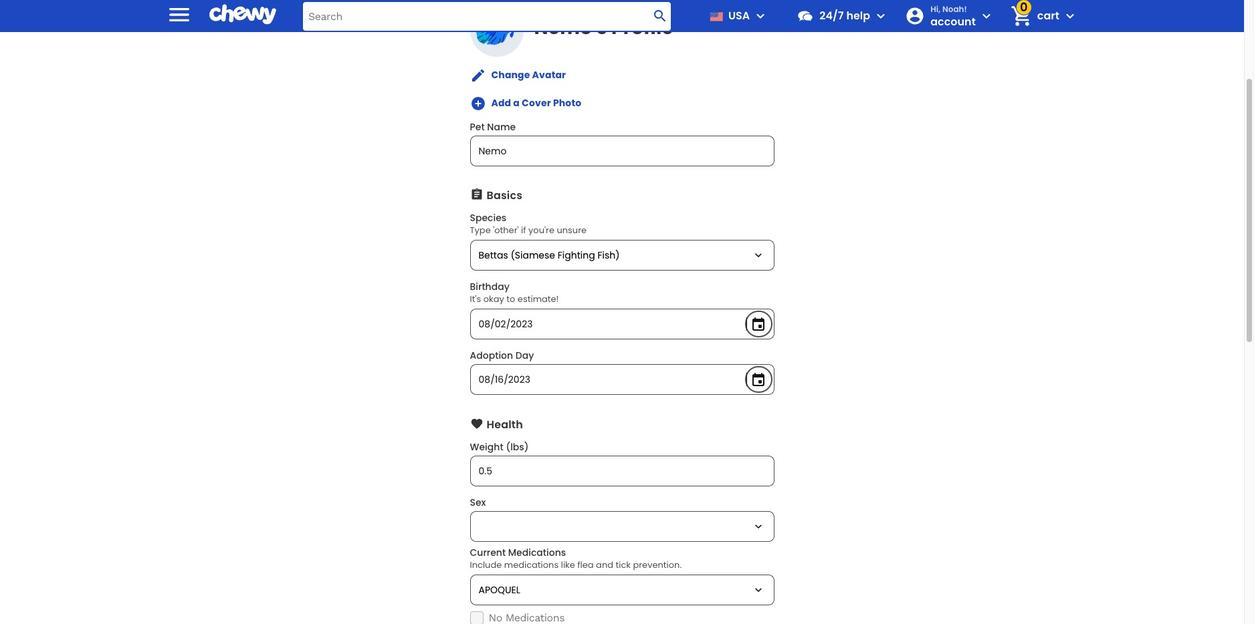 Task type: vqa. For each thing, say whether or not it's contained in the screenshot.
learn more about autoship image
no



Task type: describe. For each thing, give the bounding box(es) containing it.
name
[[487, 120, 516, 134]]

add
[[491, 96, 511, 110]]

and
[[596, 559, 613, 572]]

menu image
[[166, 1, 193, 28]]

include
[[470, 559, 502, 572]]

pet
[[470, 120, 485, 134]]

basics
[[487, 188, 523, 204]]

chewy home image
[[209, 0, 276, 29]]

cover
[[522, 96, 551, 110]]

Adoption Day telephone field
[[471, 365, 774, 395]]

Species text field
[[471, 241, 774, 271]]

Product search field
[[303, 2, 671, 30]]

usa
[[728, 8, 750, 23]]

change
[[491, 68, 530, 82]]

if
[[521, 224, 526, 237]]

'other'
[[493, 224, 519, 237]]

account
[[931, 14, 976, 29]]

weight
[[470, 441, 503, 454]]

hi, noah! account
[[931, 3, 976, 29]]

Weight (lbs) text field
[[471, 457, 774, 486]]

Search text field
[[303, 2, 671, 30]]

account menu image
[[979, 8, 995, 24]]

type
[[470, 224, 491, 237]]

adoption day
[[470, 349, 534, 363]]

flea
[[578, 559, 594, 572]]

24/7 help link
[[792, 0, 870, 32]]

health
[[487, 417, 523, 433]]

change avatar button
[[470, 68, 566, 84]]

chewy support image
[[797, 7, 814, 25]]

it's
[[470, 293, 481, 306]]

species type 'other' if you're unsure
[[470, 212, 587, 237]]

no medications
[[489, 612, 565, 625]]

adoption
[[470, 349, 513, 363]]

like
[[561, 559, 575, 572]]

choose date, selected date is aug 2, 2023 image
[[751, 317, 767, 333]]

current
[[470, 546, 506, 560]]

nemo 's profile
[[534, 15, 674, 41]]

menu image
[[753, 8, 769, 24]]

you're
[[528, 224, 555, 237]]

profile
[[611, 15, 674, 41]]

24/7
[[820, 8, 844, 23]]

pet avatar image
[[470, 3, 523, 57]]



Task type: locate. For each thing, give the bounding box(es) containing it.
medications inside "current medications include medications like flea and tick prevention."
[[508, 546, 566, 560]]

Birthday telephone field
[[471, 310, 774, 339]]

medications
[[504, 559, 559, 572]]

birthday
[[470, 281, 510, 294]]

unsure
[[557, 224, 587, 237]]

noah!
[[943, 3, 967, 15]]

cart menu image
[[1062, 8, 1078, 24]]

current medications include medications like flea and tick prevention.
[[470, 546, 682, 572]]

nemo
[[534, 15, 592, 41]]

's
[[592, 15, 607, 41]]

items image
[[1010, 4, 1033, 28]]

photo
[[553, 96, 582, 110]]

medications for no
[[506, 612, 565, 625]]

estimate!
[[518, 293, 559, 306]]

help menu image
[[873, 8, 889, 24]]

no
[[489, 612, 502, 625]]

change avatar
[[491, 68, 566, 82]]

medications for current
[[508, 546, 566, 560]]

prevention.
[[633, 559, 682, 572]]

avatar
[[532, 68, 566, 82]]

to
[[507, 293, 515, 306]]

okay
[[484, 293, 504, 306]]

add a cover photo
[[491, 96, 582, 110]]

sex
[[470, 496, 486, 510]]

submit search image
[[652, 8, 668, 24]]

a
[[513, 96, 520, 110]]

species
[[470, 212, 507, 225]]

tick
[[616, 559, 631, 572]]

cart link
[[1005, 0, 1060, 32]]

pet name
[[470, 120, 516, 134]]

Current Medications text field
[[471, 576, 774, 605]]

Pet Name text field
[[471, 137, 774, 166]]

birthday it's okay to estimate!
[[470, 281, 559, 306]]

add a cover photo button
[[470, 96, 582, 112]]

1 vertical spatial medications
[[506, 612, 565, 625]]

day
[[516, 349, 534, 363]]

hi,
[[931, 3, 941, 15]]

weight (lbs)
[[470, 441, 529, 454]]

help
[[847, 8, 870, 23]]

usa button
[[705, 0, 769, 32]]

24/7 help
[[820, 8, 870, 23]]

medications right no at the bottom left
[[506, 612, 565, 625]]

medications right the current
[[508, 546, 566, 560]]

medications
[[508, 546, 566, 560], [506, 612, 565, 625]]

0 vertical spatial medications
[[508, 546, 566, 560]]

cart
[[1037, 8, 1060, 23]]

choose date, selected date is aug 16, 2023 image
[[751, 372, 767, 388]]

(lbs)
[[506, 441, 529, 454]]



